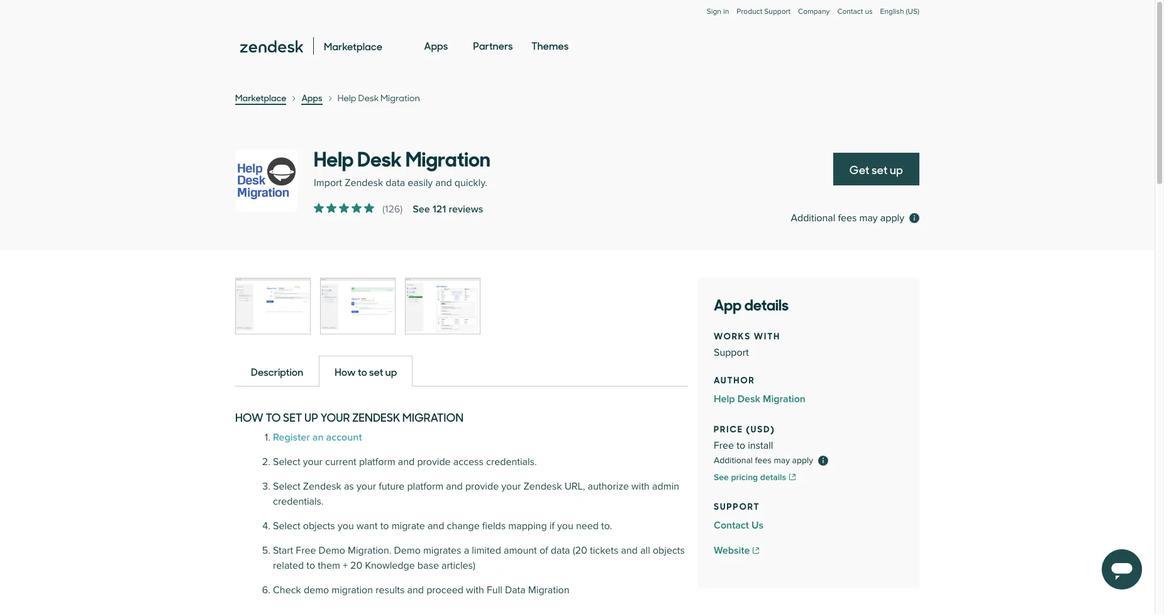 Task type: describe. For each thing, give the bounding box(es) containing it.
0 vertical spatial apply
[[881, 212, 905, 225]]

quickly.
[[455, 177, 487, 189]]

get set up
[[850, 162, 903, 177]]

data inside help desk migration import zendesk data easily and quickly.
[[386, 177, 405, 189]]

help inside help desk migration link
[[714, 393, 735, 406]]

tab list containing description
[[235, 355, 688, 387]]

results
[[376, 585, 405, 597]]

all
[[641, 545, 650, 557]]

0 vertical spatial objects
[[303, 520, 335, 533]]

1 vertical spatial additional
[[714, 455, 753, 466]]

)
[[400, 203, 403, 216]]

20
[[350, 560, 363, 573]]

pricing
[[731, 472, 758, 483]]

product support link
[[737, 7, 791, 16]]

up
[[305, 410, 318, 425]]

how to set up
[[335, 365, 397, 379]]

details inside see pricing details link
[[760, 472, 786, 483]]

select objects you want to migrate and change fields mapping if you need to.
[[273, 520, 612, 533]]

(us)
[[906, 7, 920, 16]]

get
[[850, 162, 870, 177]]

2 preview image of app image from the left
[[321, 279, 395, 334]]

2 horizontal spatial your
[[502, 481, 521, 493]]

how to set up your zendesk migration
[[235, 410, 464, 425]]

check demo migration results and proceed with full data migration
[[273, 585, 570, 597]]

see pricing details
[[714, 472, 786, 483]]

start
[[273, 545, 293, 557]]

see 121 reviews link
[[413, 202, 483, 217]]

of
[[540, 545, 548, 557]]

2 demo from the left
[[394, 545, 421, 557]]

product
[[737, 7, 763, 16]]

desk inside help desk migration import zendesk data easily and quickly.
[[358, 143, 402, 172]]

2 vertical spatial desk
[[738, 393, 761, 406]]

help inside help desk migration import zendesk data easily and quickly.
[[314, 143, 354, 172]]

and up future
[[398, 456, 415, 469]]

us
[[865, 7, 873, 16]]

and inside select zendesk as your future platform and provide your zendesk url, authorize with admin credentials.
[[446, 481, 463, 493]]

contact for contact us
[[838, 7, 863, 16]]

1 demo from the left
[[319, 545, 345, 557]]

get set up button
[[833, 153, 920, 186]]

0 horizontal spatial your
[[303, 456, 323, 469]]

migration.
[[348, 545, 392, 557]]

0 vertical spatial additional fees may apply
[[791, 212, 905, 225]]

zendesk inside help desk migration import zendesk data easily and quickly.
[[345, 177, 383, 189]]

app details
[[714, 293, 789, 315]]

partners
[[473, 38, 513, 52]]

1 star fill image from the left
[[339, 203, 349, 213]]

(
[[382, 203, 385, 216]]

+
[[343, 560, 348, 573]]

contact us
[[714, 520, 764, 532]]

company
[[798, 7, 830, 16]]

(20
[[573, 545, 587, 557]]

product support
[[737, 7, 791, 16]]

app
[[714, 293, 742, 315]]

up inside tab list
[[385, 365, 397, 379]]

zendesk image
[[240, 40, 303, 53]]

1 vertical spatial apps
[[302, 91, 323, 104]]

future
[[379, 481, 405, 493]]

migration inside help desk migration link
[[763, 393, 806, 406]]

global-navigation-secondary element
[[235, 0, 920, 29]]

if
[[550, 520, 555, 533]]

support inside works with support
[[714, 347, 749, 359]]

0 vertical spatial additional
[[791, 212, 836, 225]]

data
[[505, 585, 526, 597]]

select zendesk as your future platform and provide your zendesk url, authorize with admin credentials.
[[273, 481, 679, 508]]

install
[[748, 440, 773, 452]]

0 vertical spatial help
[[338, 92, 356, 104]]

free inside "price (usd) free to install"
[[714, 440, 734, 452]]

migrates
[[423, 545, 461, 557]]

to.
[[601, 520, 612, 533]]

1 vertical spatial may
[[774, 455, 790, 466]]

1 preview image of app image from the left
[[236, 279, 310, 334]]

to right want
[[380, 520, 389, 533]]

credentials. inside select zendesk as your future platform and provide your zendesk url, authorize with admin credentials.
[[273, 496, 324, 508]]

0 horizontal spatial apply
[[792, 455, 813, 466]]

works
[[714, 329, 751, 342]]

works with support
[[714, 329, 781, 359]]

fields
[[482, 520, 506, 533]]

0 vertical spatial desk
[[358, 92, 379, 104]]

see for see 121 reviews
[[413, 203, 430, 216]]

need
[[576, 520, 599, 533]]

0 vertical spatial apps link
[[424, 28, 448, 64]]

2 vertical spatial support
[[714, 499, 760, 513]]

import
[[314, 177, 342, 189]]

(usd)
[[746, 422, 775, 435]]

mapping
[[508, 520, 547, 533]]

easily
[[408, 177, 433, 189]]

demo
[[304, 585, 329, 597]]

change
[[447, 520, 480, 533]]

articles)
[[442, 560, 476, 573]]

english
[[880, 7, 904, 16]]

0 vertical spatial may
[[860, 212, 878, 225]]

migration
[[402, 410, 464, 425]]

and up migrates
[[428, 520, 444, 533]]

sign in
[[707, 7, 729, 16]]

english (us) link
[[880, 7, 920, 29]]

2 you from the left
[[557, 520, 574, 533]]



Task type: locate. For each thing, give the bounding box(es) containing it.
0 horizontal spatial apps
[[302, 91, 323, 104]]

2 vertical spatial select
[[273, 520, 300, 533]]

1 horizontal spatial credentials.
[[486, 456, 537, 469]]

1 horizontal spatial contact
[[838, 7, 863, 16]]

0 horizontal spatial demo
[[319, 545, 345, 557]]

apply up see pricing details link
[[792, 455, 813, 466]]

1 horizontal spatial fees
[[838, 212, 857, 225]]

to
[[358, 365, 367, 379], [737, 440, 746, 452], [380, 520, 389, 533], [307, 560, 315, 573]]

partners link
[[473, 28, 513, 64]]

1 vertical spatial select
[[273, 481, 300, 493]]

to left install
[[737, 440, 746, 452]]

objects
[[303, 520, 335, 533], [653, 545, 685, 557]]

0 vertical spatial up
[[890, 162, 903, 177]]

see
[[413, 203, 430, 216], [714, 472, 729, 483]]

author
[[714, 373, 755, 386]]

may
[[860, 212, 878, 225], [774, 455, 790, 466]]

provide down access
[[465, 481, 499, 493]]

2 vertical spatial help
[[714, 393, 735, 406]]

contact us link
[[838, 7, 873, 16]]

2 select from the top
[[273, 481, 300, 493]]

support
[[765, 7, 791, 16], [714, 347, 749, 359], [714, 499, 760, 513]]

to right how
[[358, 365, 367, 379]]

themes link
[[532, 28, 569, 64]]

1 vertical spatial additional fees may apply
[[714, 455, 813, 466]]

1 horizontal spatial apps link
[[424, 28, 448, 64]]

and inside help desk migration import zendesk data easily and quickly.
[[435, 177, 452, 189]]

see pricing details link
[[714, 471, 904, 484]]

121
[[433, 203, 446, 216]]

see 121 reviews
[[413, 203, 483, 216]]

and right results
[[407, 585, 424, 597]]

1 vertical spatial free
[[296, 545, 316, 557]]

account
[[326, 432, 362, 444]]

authorize
[[588, 481, 629, 493]]

support up 'contact us'
[[714, 499, 760, 513]]

0 horizontal spatial additional
[[714, 455, 753, 466]]

how
[[335, 365, 356, 379]]

free down price
[[714, 440, 734, 452]]

1 vertical spatial set
[[369, 365, 383, 379]]

website link
[[714, 544, 904, 559]]

star fill image left ( at the top
[[352, 203, 362, 213]]

1 horizontal spatial see
[[714, 472, 729, 483]]

with left full
[[466, 585, 484, 597]]

them
[[318, 560, 340, 573]]

knowledge
[[365, 560, 415, 573]]

0 horizontal spatial see
[[413, 203, 430, 216]]

you
[[338, 520, 354, 533], [557, 520, 574, 533]]

current
[[325, 456, 357, 469]]

description
[[251, 365, 303, 379]]

0 vertical spatial set
[[872, 162, 888, 177]]

may down get set up
[[860, 212, 878, 225]]

0 vertical spatial support
[[765, 7, 791, 16]]

1 horizontal spatial data
[[551, 545, 570, 557]]

zendesk left as
[[303, 481, 341, 493]]

0 vertical spatial select
[[273, 456, 300, 469]]

0 vertical spatial contact
[[838, 7, 863, 16]]

and down access
[[446, 481, 463, 493]]

preview image of app image
[[236, 279, 310, 334], [321, 279, 395, 334], [406, 279, 480, 334]]

apps left partners
[[424, 38, 448, 52]]

select your current platform and provide access credentials.
[[273, 456, 537, 469]]

platform
[[359, 456, 396, 469], [407, 481, 444, 493]]

related
[[273, 560, 304, 573]]

want
[[357, 520, 378, 533]]

up right how
[[385, 365, 397, 379]]

contact inside the global-navigation-secondary element
[[838, 7, 863, 16]]

1 vertical spatial credentials.
[[273, 496, 324, 508]]

price (usd) free to install
[[714, 422, 775, 452]]

select for select your current platform and provide access credentials.
[[273, 456, 300, 469]]

1 horizontal spatial zendesk
[[345, 177, 383, 189]]

fees down get
[[838, 212, 857, 225]]

zendesk
[[345, 177, 383, 189], [303, 481, 341, 493], [524, 481, 562, 493]]

1 horizontal spatial additional
[[791, 212, 836, 225]]

additional fees may apply down get
[[791, 212, 905, 225]]

migration
[[332, 585, 373, 597]]

1 vertical spatial support
[[714, 347, 749, 359]]

contact left us
[[838, 7, 863, 16]]

0 horizontal spatial you
[[338, 520, 354, 533]]

start free demo migration. demo migrates a limited amount of data (20 tickets and all objects related to them + 20 knowledge base articles)
[[273, 545, 685, 573]]

1 vertical spatial contact
[[714, 520, 749, 532]]

base
[[418, 560, 439, 573]]

1 horizontal spatial set
[[872, 162, 888, 177]]

1 vertical spatial help
[[314, 143, 354, 172]]

2 vertical spatial with
[[466, 585, 484, 597]]

additional
[[791, 212, 836, 225], [714, 455, 753, 466]]

2 horizontal spatial star fill image
[[364, 203, 374, 213]]

1 horizontal spatial preview image of app image
[[321, 279, 395, 334]]

1 vertical spatial provide
[[465, 481, 499, 493]]

free right start
[[296, 545, 316, 557]]

star fill image
[[314, 203, 324, 213], [326, 203, 337, 213], [364, 203, 374, 213]]

sign
[[707, 7, 722, 16]]

to inside "price (usd) free to install"
[[737, 440, 746, 452]]

free inside start free demo migration. demo migrates a limited amount of data (20 tickets and all objects related to them + 20 knowledge base articles)
[[296, 545, 316, 557]]

data right 'of'
[[551, 545, 570, 557]]

data inside start free demo migration. demo migrates a limited amount of data (20 tickets and all objects related to them + 20 knowledge base articles)
[[551, 545, 570, 557]]

zendesk left url,
[[524, 481, 562, 493]]

details
[[745, 293, 789, 315], [760, 472, 786, 483]]

3 star fill image from the left
[[364, 203, 374, 213]]

1 vertical spatial see
[[714, 472, 729, 483]]

desk
[[358, 92, 379, 104], [358, 143, 402, 172], [738, 393, 761, 406]]

help desk migration import zendesk data easily and quickly.
[[314, 143, 491, 189]]

contact us
[[838, 7, 873, 16]]

set right get
[[872, 162, 888, 177]]

zendesk
[[352, 410, 400, 425]]

proceed
[[427, 585, 464, 597]]

admin
[[652, 481, 679, 493]]

you right if
[[557, 520, 574, 533]]

( 126 )
[[382, 203, 403, 216]]

additional fees may apply
[[791, 212, 905, 225], [714, 455, 813, 466]]

sign in link
[[707, 7, 729, 16]]

to left "them"
[[307, 560, 315, 573]]

how
[[235, 410, 263, 425]]

reviews
[[449, 203, 483, 216]]

up inside button
[[890, 162, 903, 177]]

provide
[[417, 456, 451, 469], [465, 481, 499, 493]]

1 horizontal spatial star fill image
[[326, 203, 337, 213]]

1 horizontal spatial star fill image
[[352, 203, 362, 213]]

0 horizontal spatial platform
[[359, 456, 396, 469]]

tickets
[[590, 545, 619, 557]]

see left the pricing
[[714, 472, 729, 483]]

set
[[283, 410, 302, 425]]

to inside tab list
[[358, 365, 367, 379]]

0 horizontal spatial help desk migration
[[338, 92, 420, 104]]

0 vertical spatial see
[[413, 203, 430, 216]]

access
[[453, 456, 484, 469]]

platform up future
[[359, 456, 396, 469]]

0 horizontal spatial credentials.
[[273, 496, 324, 508]]

platform down the select your current platform and provide access credentials.
[[407, 481, 444, 493]]

help desk migration inside help desk migration link
[[714, 393, 806, 406]]

0 vertical spatial details
[[745, 293, 789, 315]]

1 horizontal spatial free
[[714, 440, 734, 452]]

themes
[[532, 38, 569, 52]]

2 star fill image from the left
[[326, 203, 337, 213]]

migrate
[[392, 520, 425, 533]]

1 vertical spatial apply
[[792, 455, 813, 466]]

contact for contact us
[[714, 520, 749, 532]]

provide inside select zendesk as your future platform and provide your zendesk url, authorize with admin credentials.
[[465, 481, 499, 493]]

apps right marketplace
[[302, 91, 323, 104]]

1 vertical spatial apps link
[[302, 91, 323, 105]]

your right as
[[357, 481, 376, 493]]

register an account link
[[273, 432, 362, 444]]

1 vertical spatial data
[[551, 545, 570, 557]]

1 vertical spatial fees
[[755, 455, 772, 466]]

0 horizontal spatial set
[[369, 365, 383, 379]]

1 horizontal spatial platform
[[407, 481, 444, 493]]

an
[[313, 432, 324, 444]]

0 horizontal spatial up
[[385, 365, 397, 379]]

full
[[487, 585, 503, 597]]

select inside select zendesk as your future platform and provide your zendesk url, authorize with admin credentials.
[[273, 481, 300, 493]]

1 horizontal spatial your
[[357, 481, 376, 493]]

0 horizontal spatial contact
[[714, 520, 749, 532]]

in
[[723, 7, 729, 16]]

details right app
[[745, 293, 789, 315]]

with inside select zendesk as your future platform and provide your zendesk url, authorize with admin credentials.
[[632, 481, 650, 493]]

your
[[321, 410, 350, 425]]

with inside works with support
[[754, 329, 781, 342]]

1 horizontal spatial help desk migration
[[714, 393, 806, 406]]

2 horizontal spatial with
[[754, 329, 781, 342]]

tab list
[[235, 355, 688, 387]]

platform inside select zendesk as your future platform and provide your zendesk url, authorize with admin credentials.
[[407, 481, 444, 493]]

0 horizontal spatial fees
[[755, 455, 772, 466]]

apply down get set up
[[881, 212, 905, 225]]

1 vertical spatial help desk migration
[[714, 393, 806, 406]]

1 vertical spatial desk
[[358, 143, 402, 172]]

0 vertical spatial help desk migration
[[338, 92, 420, 104]]

fees down install
[[755, 455, 772, 466]]

0 vertical spatial data
[[386, 177, 405, 189]]

zendesk up ( at the top
[[345, 177, 383, 189]]

with
[[754, 329, 781, 342], [632, 481, 650, 493], [466, 585, 484, 597]]

1 vertical spatial platform
[[407, 481, 444, 493]]

1 horizontal spatial may
[[860, 212, 878, 225]]

1 you from the left
[[338, 520, 354, 533]]

help desk migration
[[338, 92, 420, 104], [714, 393, 806, 406]]

0 horizontal spatial data
[[386, 177, 405, 189]]

help desk migration link
[[714, 392, 904, 407]]

support inside the global-navigation-secondary element
[[765, 7, 791, 16]]

us
[[752, 520, 764, 532]]

apps link left partners link
[[424, 28, 448, 64]]

1 horizontal spatial apps
[[424, 38, 448, 52]]

price
[[714, 422, 743, 435]]

and left all
[[621, 545, 638, 557]]

to inside start free demo migration. demo migrates a limited amount of data (20 tickets and all objects related to them + 20 knowledge base articles)
[[307, 560, 315, 573]]

0 vertical spatial with
[[754, 329, 781, 342]]

marketplace
[[235, 91, 287, 104]]

english (us)
[[880, 7, 920, 16]]

0 horizontal spatial zendesk
[[303, 481, 341, 493]]

select for select zendesk as your future platform and provide your zendesk url, authorize with admin credentials.
[[273, 481, 300, 493]]

0 vertical spatial apps
[[424, 38, 448, 52]]

up right get
[[890, 162, 903, 177]]

details right the pricing
[[760, 472, 786, 483]]

contact up website
[[714, 520, 749, 532]]

0 horizontal spatial with
[[466, 585, 484, 597]]

credentials. right access
[[486, 456, 537, 469]]

1 horizontal spatial you
[[557, 520, 574, 533]]

a
[[464, 545, 469, 557]]

with left admin on the bottom of page
[[632, 481, 650, 493]]

your up mapping
[[502, 481, 521, 493]]

demo up "knowledge"
[[394, 545, 421, 557]]

migration inside help desk migration import zendesk data easily and quickly.
[[406, 143, 491, 172]]

objects up "them"
[[303, 520, 335, 533]]

0 vertical spatial credentials.
[[486, 456, 537, 469]]

contact
[[838, 7, 863, 16], [714, 520, 749, 532]]

126
[[385, 203, 400, 216]]

support right product
[[765, 7, 791, 16]]

2 star fill image from the left
[[352, 203, 362, 213]]

data left easily
[[386, 177, 405, 189]]

migration
[[381, 92, 420, 104], [406, 143, 491, 172], [763, 393, 806, 406], [528, 585, 570, 597]]

and right easily
[[435, 177, 452, 189]]

with right works
[[754, 329, 781, 342]]

to
[[266, 410, 281, 425]]

star fill image down "import"
[[339, 203, 349, 213]]

0 vertical spatial platform
[[359, 456, 396, 469]]

your down register an account link
[[303, 456, 323, 469]]

1 horizontal spatial provide
[[465, 481, 499, 493]]

2 horizontal spatial zendesk
[[524, 481, 562, 493]]

check
[[273, 585, 301, 597]]

set right how
[[369, 365, 383, 379]]

1 star fill image from the left
[[314, 203, 324, 213]]

credentials. up start
[[273, 496, 324, 508]]

0 horizontal spatial objects
[[303, 520, 335, 533]]

additional fees may apply down install
[[714, 455, 813, 466]]

contact us link
[[714, 518, 904, 533]]

1 vertical spatial objects
[[653, 545, 685, 557]]

1 vertical spatial details
[[760, 472, 786, 483]]

0 horizontal spatial star fill image
[[314, 203, 324, 213]]

1 horizontal spatial objects
[[653, 545, 685, 557]]

1 horizontal spatial demo
[[394, 545, 421, 557]]

objects inside start free demo migration. demo migrates a limited amount of data (20 tickets and all objects related to them + 20 knowledge base articles)
[[653, 545, 685, 557]]

you left want
[[338, 520, 354, 533]]

0 vertical spatial fees
[[838, 212, 857, 225]]

2 horizontal spatial preview image of app image
[[406, 279, 480, 334]]

data
[[386, 177, 405, 189], [551, 545, 570, 557]]

0 horizontal spatial preview image of app image
[[236, 279, 310, 334]]

1 horizontal spatial up
[[890, 162, 903, 177]]

marketplace link
[[235, 91, 287, 105]]

3 select from the top
[[273, 520, 300, 533]]

set inside get set up button
[[872, 162, 888, 177]]

as
[[344, 481, 354, 493]]

0 vertical spatial provide
[[417, 456, 451, 469]]

0 horizontal spatial provide
[[417, 456, 451, 469]]

1 select from the top
[[273, 456, 300, 469]]

apps link right marketplace link
[[302, 91, 323, 105]]

may up see pricing details link
[[774, 455, 790, 466]]

provide left access
[[417, 456, 451, 469]]

0 horizontal spatial may
[[774, 455, 790, 466]]

website
[[714, 545, 750, 557]]

demo up "them"
[[319, 545, 345, 557]]

objects right all
[[653, 545, 685, 557]]

set inside tab list
[[369, 365, 383, 379]]

support down works
[[714, 347, 749, 359]]

and inside start free demo migration. demo migrates a limited amount of data (20 tickets and all objects related to them + 20 knowledge base articles)
[[621, 545, 638, 557]]

select for select objects you want to migrate and change fields mapping if you need to.
[[273, 520, 300, 533]]

register
[[273, 432, 310, 444]]

see for see pricing details
[[714, 472, 729, 483]]

url,
[[565, 481, 585, 493]]

0 horizontal spatial free
[[296, 545, 316, 557]]

star fill image
[[339, 203, 349, 213], [352, 203, 362, 213]]

company link
[[798, 7, 830, 29]]

see left 121
[[413, 203, 430, 216]]

0 horizontal spatial apps link
[[302, 91, 323, 105]]

1 vertical spatial up
[[385, 365, 397, 379]]

3 preview image of app image from the left
[[406, 279, 480, 334]]



Task type: vqa. For each thing, say whether or not it's contained in the screenshot.
service in the top of the page
no



